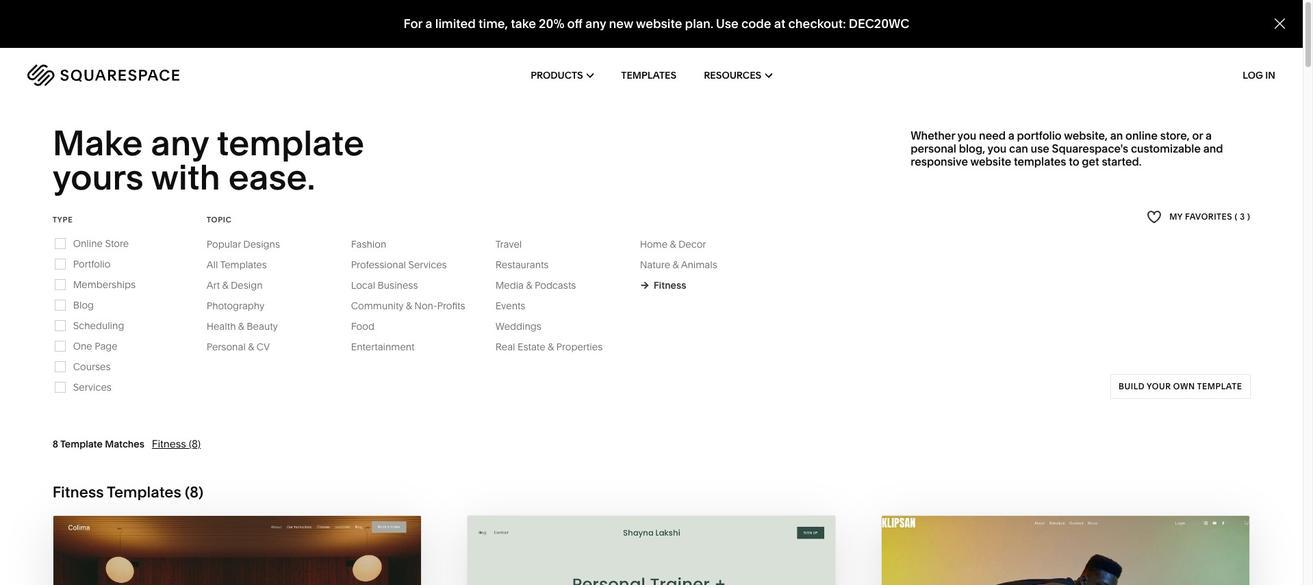 Task type: locate. For each thing, give the bounding box(es) containing it.
any
[[586, 16, 606, 32], [151, 122, 209, 164]]

1 horizontal spatial templates
[[220, 259, 267, 271]]

0 horizontal spatial website
[[636, 16, 682, 32]]

1 vertical spatial fitness
[[152, 437, 186, 450]]

templates for all templates
[[220, 259, 267, 271]]

portfolio
[[73, 258, 111, 270]]

( down (8)
[[185, 483, 190, 502]]

online
[[1126, 129, 1158, 142]]

0 horizontal spatial templates
[[107, 483, 181, 502]]

whether you need a portfolio website, an online store, or a personal blog, you can use squarespace's customizable and responsive website templates to get started.
[[911, 129, 1224, 169]]

1 horizontal spatial template
[[1197, 381, 1242, 392]]

0 vertical spatial fitness
[[654, 279, 686, 292]]

memberships
[[73, 279, 136, 291]]

)
[[1248, 212, 1251, 222], [199, 483, 203, 502]]

1 horizontal spatial )
[[1248, 212, 1251, 222]]

make any template yours with ease. main content
[[0, 0, 1313, 586]]

favorites
[[1185, 212, 1233, 222]]

you left need
[[958, 129, 977, 142]]

food
[[351, 320, 375, 333]]

( for 3
[[1235, 212, 1238, 222]]

local business link
[[351, 279, 432, 292]]

template
[[217, 122, 364, 164], [1197, 381, 1242, 392]]

scheduling
[[73, 320, 124, 332]]

fitness left (8)
[[152, 437, 186, 450]]

templates down matches
[[107, 483, 181, 502]]

website right 'new'
[[636, 16, 682, 32]]

0 horizontal spatial )
[[199, 483, 203, 502]]

services down courses
[[73, 381, 112, 394]]

website
[[636, 16, 682, 32], [971, 155, 1012, 169]]

fitness down template
[[53, 483, 104, 502]]

& right nature
[[673, 259, 679, 271]]

fitness for fitness
[[654, 279, 686, 292]]

& for cv
[[248, 341, 254, 353]]

0 vertical spatial website
[[636, 16, 682, 32]]

) right 3
[[1248, 212, 1251, 222]]

build
[[1119, 381, 1145, 392]]

courses
[[73, 361, 111, 373]]

1 vertical spatial )
[[199, 483, 203, 502]]

or
[[1193, 129, 1203, 142]]

responsive
[[911, 155, 968, 169]]

real
[[496, 341, 515, 353]]

8 left template
[[53, 438, 58, 450]]

personal
[[207, 341, 246, 353]]

2 horizontal spatial a
[[1206, 129, 1212, 142]]

1 horizontal spatial website
[[971, 155, 1012, 169]]

0 vertical spatial templates
[[621, 69, 677, 81]]

a right or
[[1206, 129, 1212, 142]]

8 template matches
[[53, 438, 144, 450]]

0 vertical spatial 8
[[53, 438, 58, 450]]

products button
[[531, 48, 594, 103]]

professional services
[[351, 259, 447, 271]]

dec20wc
[[849, 16, 910, 32]]

fashion
[[351, 238, 386, 250]]

1 vertical spatial template
[[1197, 381, 1242, 392]]

services
[[408, 259, 447, 271], [73, 381, 112, 394]]

a right need
[[1009, 129, 1015, 142]]

one
[[73, 340, 92, 353]]

properties
[[556, 341, 603, 353]]

& right art
[[222, 279, 228, 292]]

templates down for a limited time, take 20% off any new website plan. use code at checkout: dec20wc
[[621, 69, 677, 81]]

checkout:
[[789, 16, 846, 32]]

templates down popular designs
[[220, 259, 267, 271]]

1 horizontal spatial (
[[1235, 212, 1238, 222]]

with
[[151, 156, 220, 199]]

0 horizontal spatial (
[[185, 483, 190, 502]]

0 vertical spatial )
[[1248, 212, 1251, 222]]

1 vertical spatial (
[[185, 483, 190, 502]]

a
[[425, 16, 433, 32], [1009, 129, 1015, 142], [1206, 129, 1212, 142]]

& right health
[[238, 320, 244, 333]]

local business
[[351, 279, 418, 292]]

& for beauty
[[238, 320, 244, 333]]

& left cv
[[248, 341, 254, 353]]

website down need
[[971, 155, 1012, 169]]

travel link
[[496, 238, 536, 250]]

decor
[[679, 238, 706, 250]]

art & design link
[[207, 279, 276, 292]]

lakshi image
[[468, 516, 836, 586]]

& right "media"
[[526, 279, 532, 292]]

0 vertical spatial template
[[217, 122, 364, 164]]

personal & cv
[[207, 341, 270, 353]]

1 horizontal spatial a
[[1009, 129, 1015, 142]]

( left 3
[[1235, 212, 1238, 222]]

2 vertical spatial templates
[[107, 483, 181, 502]]

0 vertical spatial services
[[408, 259, 447, 271]]

popular designs link
[[207, 238, 294, 250]]

0 vertical spatial (
[[1235, 212, 1238, 222]]

community & non-profits
[[351, 300, 465, 312]]

a right for on the left of page
[[425, 16, 433, 32]]

matches
[[105, 438, 144, 450]]

) for my favorites ( 3 )
[[1248, 212, 1251, 222]]

need
[[979, 129, 1006, 142]]

time,
[[479, 16, 508, 32]]

use
[[1031, 142, 1050, 155]]

templates
[[1014, 155, 1067, 169]]

colima image
[[53, 516, 421, 586]]

store
[[105, 237, 129, 250]]

food link
[[351, 320, 388, 333]]

1 vertical spatial services
[[73, 381, 112, 394]]

website inside whether you need a portfolio website, an online store, or a personal blog, you can use squarespace's customizable and responsive website templates to get started.
[[971, 155, 1012, 169]]

fitness
[[654, 279, 686, 292], [152, 437, 186, 450], [53, 483, 104, 502]]

0 horizontal spatial any
[[151, 122, 209, 164]]

my favorites ( 3 ) link
[[1147, 208, 1251, 227]]

1 horizontal spatial any
[[586, 16, 606, 32]]

& left non-
[[406, 300, 412, 312]]

restaurants link
[[496, 259, 563, 271]]

templates
[[621, 69, 677, 81], [220, 259, 267, 271], [107, 483, 181, 502]]

( for 8
[[185, 483, 190, 502]]

1 vertical spatial website
[[971, 155, 1012, 169]]

you
[[958, 129, 977, 142], [988, 142, 1007, 155]]

2 vertical spatial fitness
[[53, 483, 104, 502]]

weddings link
[[496, 320, 555, 333]]

restaurants
[[496, 259, 549, 271]]

2 horizontal spatial fitness
[[654, 279, 686, 292]]

online
[[73, 237, 103, 250]]

services up business
[[408, 259, 447, 271]]

squarespace logo image
[[27, 64, 179, 86]]

) down (8)
[[199, 483, 203, 502]]

8
[[53, 438, 58, 450], [190, 483, 199, 502]]

1 horizontal spatial fitness
[[152, 437, 186, 450]]

1 vertical spatial templates
[[220, 259, 267, 271]]

1 horizontal spatial 8
[[190, 483, 199, 502]]

health
[[207, 320, 236, 333]]

1 horizontal spatial services
[[408, 259, 447, 271]]

all
[[207, 259, 218, 271]]

ease.
[[229, 156, 315, 199]]

health & beauty link
[[207, 320, 292, 333]]

fitness (8)
[[152, 437, 201, 450]]

& right home
[[670, 238, 676, 250]]

home & decor link
[[640, 238, 720, 250]]

1 vertical spatial any
[[151, 122, 209, 164]]

travel
[[496, 238, 522, 250]]

for a limited time, take 20% off any new website plan. use code at checkout: dec20wc
[[404, 16, 910, 32]]

0 horizontal spatial template
[[217, 122, 364, 164]]

get
[[1082, 155, 1100, 169]]

an
[[1111, 129, 1123, 142]]

media & podcasts link
[[496, 279, 590, 292]]

2 horizontal spatial templates
[[621, 69, 677, 81]]

community & non-profits link
[[351, 300, 479, 312]]

template inside make any template yours with ease.
[[217, 122, 364, 164]]

take
[[511, 16, 536, 32]]

0 horizontal spatial fitness
[[53, 483, 104, 502]]

blog
[[73, 299, 94, 311]]

health & beauty
[[207, 320, 278, 333]]

fitness link
[[640, 279, 686, 292]]

one page
[[73, 340, 118, 353]]

template inside button
[[1197, 381, 1242, 392]]

own
[[1173, 381, 1195, 392]]

8 down (8)
[[190, 483, 199, 502]]

fitness down nature & animals
[[654, 279, 686, 292]]

page
[[95, 340, 118, 353]]

you left can
[[988, 142, 1007, 155]]

0 horizontal spatial you
[[958, 129, 977, 142]]

0 horizontal spatial services
[[73, 381, 112, 394]]



Task type: vqa. For each thing, say whether or not it's contained in the screenshot.
personal & cv link
yes



Task type: describe. For each thing, give the bounding box(es) containing it.
0 vertical spatial any
[[586, 16, 606, 32]]

make any template yours with ease.
[[53, 122, 372, 199]]

any inside make any template yours with ease.
[[151, 122, 209, 164]]

media
[[496, 279, 524, 292]]

templates link
[[621, 48, 677, 103]]

3
[[1240, 212, 1245, 222]]

started.
[[1102, 155, 1142, 169]]

home & decor
[[640, 238, 706, 250]]

fitness templates ( 8 )
[[53, 483, 203, 502]]

my favorites ( 3 )
[[1170, 212, 1251, 222]]

new
[[609, 16, 633, 32]]

0 horizontal spatial a
[[425, 16, 433, 32]]

& for design
[[222, 279, 228, 292]]

type
[[53, 215, 73, 224]]

customizable
[[1131, 142, 1201, 155]]

& for animals
[[673, 259, 679, 271]]

log             in link
[[1243, 69, 1276, 81]]

) for fitness templates ( 8 )
[[199, 483, 203, 502]]

klipsan image
[[882, 516, 1250, 586]]

log             in
[[1243, 69, 1276, 81]]

website,
[[1064, 129, 1108, 142]]

weddings
[[496, 320, 542, 333]]

fitness for fitness (8)
[[152, 437, 186, 450]]

fashion link
[[351, 238, 400, 250]]

popular
[[207, 238, 241, 250]]

professional services link
[[351, 259, 461, 271]]

plan.
[[685, 16, 714, 32]]

fitness for fitness templates ( 8 )
[[53, 483, 104, 502]]

my
[[1170, 212, 1183, 222]]

& right estate
[[548, 341, 554, 353]]

local
[[351, 279, 375, 292]]

yours
[[53, 156, 144, 199]]

real estate & properties link
[[496, 341, 617, 353]]

0 horizontal spatial 8
[[53, 438, 58, 450]]

non-
[[415, 300, 437, 312]]

1 vertical spatial 8
[[190, 483, 199, 502]]

entertainment link
[[351, 341, 428, 353]]

template
[[60, 438, 103, 450]]

log
[[1243, 69, 1263, 81]]

nature & animals
[[640, 259, 718, 271]]

events
[[496, 300, 526, 312]]

squarespace logo link
[[27, 64, 277, 86]]

estate
[[518, 341, 546, 353]]

entertainment
[[351, 341, 415, 353]]

media & podcasts
[[496, 279, 576, 292]]

limited
[[435, 16, 476, 32]]

& for non-
[[406, 300, 412, 312]]

topic
[[207, 215, 232, 224]]

& for podcasts
[[526, 279, 532, 292]]

art
[[207, 279, 220, 292]]

animals
[[681, 259, 718, 271]]

products
[[531, 69, 583, 81]]

designs
[[243, 238, 280, 250]]

in
[[1266, 69, 1276, 81]]

build your own template button
[[1111, 374, 1251, 399]]

can
[[1009, 142, 1029, 155]]

portfolio
[[1017, 129, 1062, 142]]

use
[[716, 16, 739, 32]]

all templates
[[207, 259, 267, 271]]

podcasts
[[535, 279, 576, 292]]

templates for fitness templates ( 8 )
[[107, 483, 181, 502]]

20%
[[539, 16, 565, 32]]

photography
[[207, 300, 265, 312]]

nature
[[640, 259, 671, 271]]

your
[[1147, 381, 1171, 392]]

cv
[[257, 341, 270, 353]]

and
[[1204, 142, 1224, 155]]

squarespace's
[[1052, 142, 1129, 155]]

beauty
[[247, 320, 278, 333]]

(8)
[[189, 437, 201, 450]]

home
[[640, 238, 668, 250]]

photography link
[[207, 300, 278, 312]]

& for decor
[[670, 238, 676, 250]]

build your own template
[[1119, 381, 1242, 392]]

art & design
[[207, 279, 263, 292]]

popular designs
[[207, 238, 280, 250]]

personal & cv link
[[207, 341, 284, 353]]

fitness (8) link
[[152, 437, 201, 450]]

whether
[[911, 129, 955, 142]]

store,
[[1161, 129, 1190, 142]]

1 horizontal spatial you
[[988, 142, 1007, 155]]

for
[[404, 16, 423, 32]]

events link
[[496, 300, 539, 312]]

to
[[1069, 155, 1080, 169]]

resources button
[[704, 48, 772, 103]]



